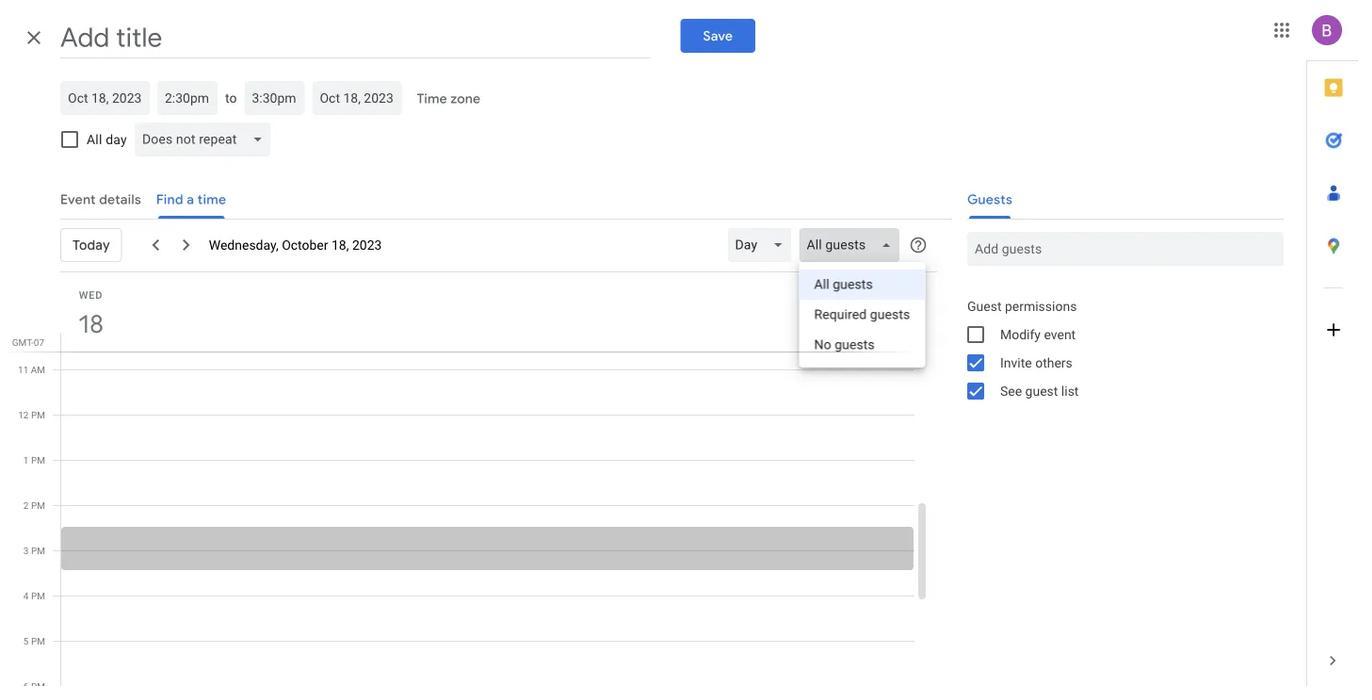 Task type: describe. For each thing, give the bounding box(es) containing it.
time zone button
[[409, 82, 488, 116]]

today button
[[60, 222, 122, 268]]

wednesday, october 18, 2023
[[209, 237, 382, 253]]

End time text field
[[252, 87, 297, 109]]

no guests option
[[799, 330, 926, 360]]

Start time text field
[[165, 87, 210, 109]]

time
[[417, 90, 447, 107]]

1
[[23, 454, 29, 466]]

18 grid
[[0, 272, 930, 687]]

11
[[18, 364, 29, 375]]

pm for 3 pm
[[31, 545, 45, 556]]

pm for 5 pm
[[31, 635, 45, 646]]

see guest list
[[1001, 383, 1079, 399]]

to
[[225, 90, 237, 106]]

12
[[18, 409, 29, 420]]

wed
[[79, 289, 103, 301]]

today
[[73, 237, 110, 253]]

pm for 2 pm
[[31, 499, 45, 511]]

guest permissions
[[968, 298, 1078, 314]]

18,
[[332, 237, 349, 253]]

pm for 4 pm
[[31, 590, 45, 601]]

october
[[282, 237, 328, 253]]

all day
[[87, 131, 127, 147]]

zone
[[451, 90, 481, 107]]

11 am
[[18, 364, 45, 375]]

others
[[1036, 355, 1073, 370]]

3
[[23, 545, 29, 556]]

wed 18
[[77, 289, 103, 339]]

modify
[[1001, 327, 1041, 342]]

18 column header
[[60, 272, 915, 352]]

12 pm
[[18, 409, 45, 420]]

pm for 12 pm
[[31, 409, 45, 420]]

guest
[[1026, 383, 1059, 399]]

group containing guest permissions
[[953, 292, 1284, 405]]

save
[[703, 28, 733, 44]]

4 pm
[[23, 590, 45, 601]]

5 pm
[[23, 635, 45, 646]]

1 pm
[[23, 454, 45, 466]]

event
[[1045, 327, 1076, 342]]

4
[[23, 590, 29, 601]]

permissions
[[1005, 298, 1078, 314]]

all guests option
[[799, 270, 926, 300]]



Task type: vqa. For each thing, say whether or not it's contained in the screenshot.
tab list
yes



Task type: locate. For each thing, give the bounding box(es) containing it.
2 pm
[[23, 499, 45, 511]]

wednesday,
[[209, 237, 279, 253]]

modify event
[[1001, 327, 1076, 342]]

pm right 3
[[31, 545, 45, 556]]

2
[[23, 499, 29, 511]]

None field
[[135, 123, 278, 156], [728, 228, 799, 262], [799, 228, 908, 262], [135, 123, 278, 156], [728, 228, 799, 262], [799, 228, 908, 262]]

2023
[[352, 237, 382, 253]]

Guests text field
[[975, 232, 1277, 266]]

gmt-07
[[12, 336, 44, 348]]

all
[[87, 131, 102, 147]]

Start date text field
[[68, 87, 142, 109]]

group
[[953, 292, 1284, 405]]

gmt-
[[12, 336, 34, 348]]

invite others
[[1001, 355, 1073, 370]]

time zone
[[417, 90, 481, 107]]

4 pm from the top
[[31, 545, 45, 556]]

5 pm from the top
[[31, 590, 45, 601]]

pm right 1
[[31, 454, 45, 466]]

18
[[77, 309, 101, 339]]

invite
[[1001, 355, 1033, 370]]

navigation toolbar
[[60, 219, 938, 368]]

required guests option
[[799, 300, 926, 330]]

am
[[31, 364, 45, 375]]

2 pm from the top
[[31, 454, 45, 466]]

list
[[1062, 383, 1079, 399]]

see
[[1001, 383, 1023, 399]]

1 pm from the top
[[31, 409, 45, 420]]

pm right '12'
[[31, 409, 45, 420]]

pm right 5
[[31, 635, 45, 646]]

pm right 2
[[31, 499, 45, 511]]

Title text field
[[60, 17, 651, 58]]

guest
[[968, 298, 1002, 314]]

wednesday, october 18 element
[[69, 303, 112, 346]]

guest filter list box
[[799, 262, 926, 368]]

3 pm from the top
[[31, 499, 45, 511]]

07
[[34, 336, 44, 348]]

End date text field
[[320, 87, 394, 109]]

pm right 4
[[31, 590, 45, 601]]

pm for 1 pm
[[31, 454, 45, 466]]

day
[[106, 131, 127, 147]]

3 pm
[[23, 545, 45, 556]]

6 pm from the top
[[31, 635, 45, 646]]

save button
[[681, 19, 756, 53]]

pm
[[31, 409, 45, 420], [31, 454, 45, 466], [31, 499, 45, 511], [31, 545, 45, 556], [31, 590, 45, 601], [31, 635, 45, 646]]

tab list
[[1308, 61, 1360, 634]]

5
[[23, 635, 29, 646]]



